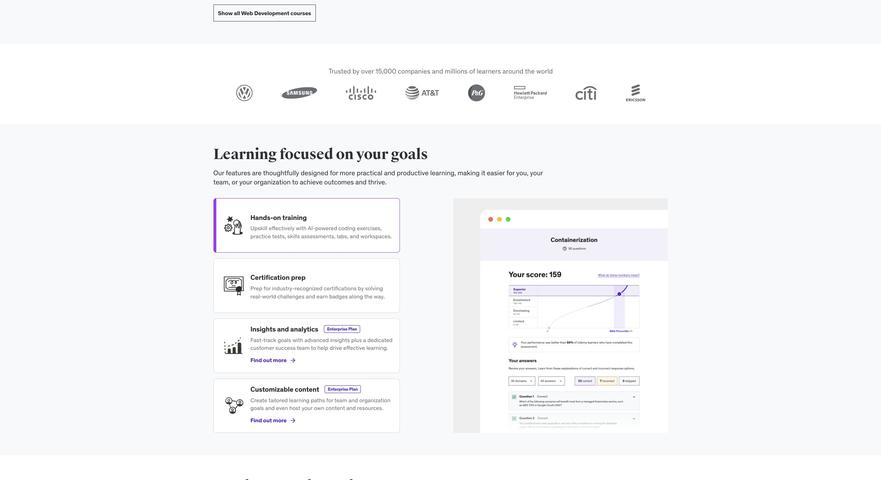 Task type: locate. For each thing, give the bounding box(es) containing it.
citi logo image
[[576, 86, 598, 100]]

enterprise plan inside "customizable content" tab
[[328, 386, 358, 392]]

enterprise
[[327, 326, 348, 332], [328, 386, 348, 392]]

it
[[482, 169, 486, 177]]

0 horizontal spatial team
[[297, 344, 310, 351]]

1 vertical spatial find out more
[[250, 417, 287, 424]]

2 horizontal spatial goals
[[391, 145, 428, 163]]

and down practical
[[356, 178, 367, 186]]

0 vertical spatial to
[[292, 178, 298, 186]]

create tailored learning paths for team and organization goals and even host your own content and resources.
[[250, 397, 390, 412]]

more for customizable content
[[273, 417, 287, 424]]

workspaces.
[[361, 233, 392, 240]]

for inside certification prep prep for industry-recognized certifications by solving real-world challenges and earn badges along the way.
[[264, 285, 271, 292]]

tailored
[[269, 397, 288, 404]]

labs,
[[337, 233, 349, 240]]

small image
[[289, 417, 297, 424]]

content inside create tailored learning paths for team and organization goals and even host your own content and resources.
[[326, 404, 345, 412]]

find down customer
[[250, 357, 262, 364]]

0 vertical spatial with
[[296, 225, 307, 232]]

1 vertical spatial find out more link
[[250, 412, 297, 429]]

0 horizontal spatial goals
[[250, 404, 264, 412]]

the right around
[[525, 67, 535, 75]]

designed
[[301, 169, 329, 177]]

0 vertical spatial enterprise
[[327, 326, 348, 332]]

making
[[458, 169, 480, 177]]

and inside 'hands-on training upskill effectively with ai-powered coding exercises, practice tests, skills assessments, labs, and workspaces.'
[[350, 233, 359, 240]]

1 horizontal spatial world
[[537, 67, 553, 75]]

content right own
[[326, 404, 345, 412]]

team,
[[213, 178, 230, 186]]

1 vertical spatial team
[[334, 397, 347, 404]]

0 horizontal spatial content
[[295, 385, 319, 394]]

1 vertical spatial to
[[311, 344, 316, 351]]

out inside insights and analytics tab
[[263, 357, 272, 364]]

small image
[[289, 357, 297, 364]]

plan up the resources.
[[349, 386, 358, 392]]

find out more down even
[[250, 417, 287, 424]]

focused
[[280, 145, 334, 163]]

0 vertical spatial more
[[340, 169, 355, 177]]

your inside create tailored learning paths for team and organization goals and even host your own content and resources.
[[302, 404, 313, 412]]

enterprise for customizable content
[[328, 386, 348, 392]]

and up thrive.
[[384, 169, 395, 177]]

dedicated
[[368, 336, 393, 344]]

and
[[432, 67, 443, 75], [384, 169, 395, 177], [356, 178, 367, 186], [350, 233, 359, 240], [306, 293, 315, 300], [277, 325, 289, 333], [349, 397, 358, 404], [265, 404, 275, 412], [346, 404, 356, 412]]

goals up success
[[278, 336, 291, 344]]

show
[[218, 9, 233, 16]]

by up along
[[358, 285, 364, 292]]

goals inside create tailored learning paths for team and organization goals and even host your own content and resources.
[[250, 404, 264, 412]]

the
[[525, 67, 535, 75], [364, 293, 373, 300]]

0 vertical spatial on
[[336, 145, 354, 163]]

create
[[250, 397, 267, 404]]

trusted
[[329, 67, 351, 75]]

with
[[296, 225, 307, 232], [293, 336, 303, 344]]

with inside 'hands-on training upskill effectively with ai-powered coding exercises, practice tests, skills assessments, labs, and workspaces.'
[[296, 225, 307, 232]]

find out more inside insights and analytics tab
[[250, 357, 287, 364]]

1 find out more link from the top
[[250, 352, 297, 369]]

1 horizontal spatial organization
[[359, 397, 390, 404]]

find out more link inside "customizable content" tab
[[250, 412, 297, 429]]

achieve
[[300, 178, 323, 186]]

1 out from the top
[[263, 357, 272, 364]]

by
[[353, 67, 360, 75], [358, 285, 364, 292]]

over
[[361, 67, 374, 75]]

plan up "plus" at left bottom
[[348, 326, 357, 332]]

out down customer
[[263, 357, 272, 364]]

show all web development courses
[[218, 9, 311, 16]]

team
[[297, 344, 310, 351], [334, 397, 347, 404]]

for right the "prep"
[[264, 285, 271, 292]]

1 horizontal spatial to
[[311, 344, 316, 351]]

0 horizontal spatial the
[[364, 293, 373, 300]]

find out more for customizable
[[250, 417, 287, 424]]

1 horizontal spatial team
[[334, 397, 347, 404]]

ericsson logo image
[[626, 84, 646, 101]]

thrive.
[[368, 178, 387, 186]]

1 vertical spatial on
[[273, 213, 281, 222]]

out down create
[[263, 417, 272, 424]]

2 find out more from the top
[[250, 417, 287, 424]]

1 vertical spatial organization
[[359, 397, 390, 404]]

0 vertical spatial the
[[525, 67, 535, 75]]

0 vertical spatial find out more link
[[250, 352, 297, 369]]

1 horizontal spatial goals
[[278, 336, 291, 344]]

customizable content
[[250, 385, 319, 394]]

team down the advanced at the left of the page
[[297, 344, 310, 351]]

enterprise for insights and analytics
[[327, 326, 348, 332]]

for right paths
[[326, 397, 333, 404]]

0 horizontal spatial to
[[292, 178, 298, 186]]

world down the "prep"
[[262, 293, 276, 300]]

millions
[[445, 67, 468, 75]]

enterprise plan inside insights and analytics tab
[[327, 326, 357, 332]]

1 vertical spatial enterprise plan
[[328, 386, 358, 392]]

to
[[292, 178, 298, 186], [311, 344, 316, 351]]

find out more down customer
[[250, 357, 287, 364]]

0 vertical spatial find
[[250, 357, 262, 364]]

more inside "customizable content" tab
[[273, 417, 287, 424]]

0 horizontal spatial world
[[262, 293, 276, 300]]

plan inside "customizable content" tab
[[349, 386, 358, 392]]

development
[[254, 9, 289, 16]]

more
[[340, 169, 355, 177], [273, 357, 287, 364], [273, 417, 287, 424]]

organization down thoughtfully
[[254, 178, 291, 186]]

a
[[363, 336, 366, 344]]

find out more link for insights
[[250, 352, 297, 369]]

insights and analytics tab
[[213, 318, 400, 373]]

your down learning
[[302, 404, 313, 412]]

plan inside insights and analytics tab
[[348, 326, 357, 332]]

find
[[250, 357, 262, 364], [250, 417, 262, 424]]

1 vertical spatial more
[[273, 357, 287, 364]]

and up success
[[277, 325, 289, 333]]

procter & gamble logo image
[[468, 84, 485, 101]]

world inside certification prep prep for industry-recognized certifications by solving real-world challenges and earn badges along the way.
[[262, 293, 276, 300]]

1 vertical spatial out
[[263, 417, 272, 424]]

2 vertical spatial more
[[273, 417, 287, 424]]

goals down create
[[250, 404, 264, 412]]

show all web development courses link
[[213, 5, 316, 22]]

skills
[[287, 233, 300, 240]]

your right or
[[239, 178, 252, 186]]

0 horizontal spatial on
[[273, 213, 281, 222]]

courses
[[291, 9, 311, 16]]

hands-on training upskill effectively with ai-powered coding exercises, practice tests, skills assessments, labs, and workspaces.
[[250, 213, 392, 240]]

prep
[[291, 273, 306, 282]]

0 vertical spatial out
[[263, 357, 272, 364]]

on up "outcomes"
[[336, 145, 354, 163]]

learning.
[[366, 344, 388, 351]]

training
[[282, 213, 307, 222]]

0 vertical spatial enterprise plan
[[327, 326, 357, 332]]

1 vertical spatial by
[[358, 285, 364, 292]]

enterprise inside insights and analytics tab
[[327, 326, 348, 332]]

fast-track goals with advanced insights plus a dedicated customer success team to help drive effective learning.
[[250, 336, 393, 351]]

hewlett packard enterprise logo image
[[514, 86, 547, 100]]

volkswagen logo image
[[236, 84, 253, 101]]

more left small image
[[273, 357, 287, 364]]

certification prep prep for industry-recognized certifications by solving real-world challenges and earn badges along the way.
[[250, 273, 385, 300]]

your right you,
[[530, 169, 543, 177]]

organization up the resources.
[[359, 397, 390, 404]]

find out more
[[250, 357, 287, 364], [250, 417, 287, 424]]

2 find out more link from the top
[[250, 412, 297, 429]]

to inside our features are thoughtfully designed for more practical and productive learning, making it easier for you, your team, or your organization to achieve outcomes and thrive.
[[292, 178, 298, 186]]

for up "outcomes"
[[330, 169, 338, 177]]

the down the solving at the bottom of page
[[364, 293, 373, 300]]

team right paths
[[334, 397, 347, 404]]

and down the coding
[[350, 233, 359, 240]]

1 find out more from the top
[[250, 357, 287, 364]]

your
[[356, 145, 388, 163], [530, 169, 543, 177], [239, 178, 252, 186], [302, 404, 313, 412]]

with down analytics
[[293, 336, 303, 344]]

and down recognized
[[306, 293, 315, 300]]

out
[[263, 357, 272, 364], [263, 417, 272, 424]]

more inside insights and analytics tab
[[273, 357, 287, 364]]

on
[[336, 145, 354, 163], [273, 213, 281, 222]]

0 vertical spatial team
[[297, 344, 310, 351]]

our
[[213, 169, 224, 177]]

insights
[[330, 336, 350, 344]]

goals up productive
[[391, 145, 428, 163]]

1 find from the top
[[250, 357, 262, 364]]

1 vertical spatial world
[[262, 293, 276, 300]]

1 vertical spatial enterprise
[[328, 386, 348, 392]]

0 vertical spatial world
[[537, 67, 553, 75]]

with left ai- at top left
[[296, 225, 307, 232]]

more up "outcomes"
[[340, 169, 355, 177]]

more inside our features are thoughtfully designed for more practical and productive learning, making it easier for you, your team, or your organization to achieve outcomes and thrive.
[[340, 169, 355, 177]]

industry-
[[272, 285, 295, 292]]

companies
[[398, 67, 431, 75]]

2 out from the top
[[263, 417, 272, 424]]

enterprise up the insights
[[327, 326, 348, 332]]

content
[[295, 385, 319, 394], [326, 404, 345, 412]]

enterprise up create tailored learning paths for team and organization goals and even host your own content and resources.
[[328, 386, 348, 392]]

find inside "customizable content" tab
[[250, 417, 262, 424]]

1 horizontal spatial the
[[525, 67, 535, 75]]

insights
[[250, 325, 276, 333]]

to left achieve
[[292, 178, 298, 186]]

solving
[[365, 285, 383, 292]]

find out more link down customer
[[250, 352, 297, 369]]

trusted by over 15,000 companies and millions of learners around the world
[[329, 67, 553, 75]]

1 vertical spatial goals
[[278, 336, 291, 344]]

out for customizable
[[263, 417, 272, 424]]

world up the hewlett packard enterprise logo on the top of page
[[537, 67, 553, 75]]

customizable content tab
[[213, 379, 400, 433]]

certifications
[[324, 285, 357, 292]]

find out more link inside insights and analytics tab
[[250, 352, 297, 369]]

more for insights and analytics
[[273, 357, 287, 364]]

2 find from the top
[[250, 417, 262, 424]]

practical
[[357, 169, 383, 177]]

0 vertical spatial plan
[[348, 326, 357, 332]]

success
[[275, 344, 296, 351]]

enterprise plan up create tailored learning paths for team and organization goals and even host your own content and resources.
[[328, 386, 358, 392]]

organization
[[254, 178, 291, 186], [359, 397, 390, 404]]

1 vertical spatial find
[[250, 417, 262, 424]]

out inside "customizable content" tab
[[263, 417, 272, 424]]

1 vertical spatial the
[[364, 293, 373, 300]]

with inside the fast-track goals with advanced insights plus a dedicated customer success team to help drive effective learning.
[[293, 336, 303, 344]]

for
[[330, 169, 338, 177], [507, 169, 515, 177], [264, 285, 271, 292], [326, 397, 333, 404]]

15,000
[[376, 67, 396, 75]]

learning
[[213, 145, 277, 163]]

along
[[349, 293, 363, 300]]

find out more inside "customizable content" tab
[[250, 417, 287, 424]]

hands-
[[250, 213, 273, 222]]

of
[[469, 67, 475, 75]]

plan
[[348, 326, 357, 332], [349, 386, 358, 392]]

enterprise plan up the insights
[[327, 326, 357, 332]]

1 vertical spatial with
[[293, 336, 303, 344]]

goals
[[391, 145, 428, 163], [278, 336, 291, 344], [250, 404, 264, 412]]

2 vertical spatial goals
[[250, 404, 264, 412]]

find inside insights and analytics tab
[[250, 357, 262, 364]]

1 vertical spatial plan
[[349, 386, 358, 392]]

cisco logo image
[[346, 86, 377, 100]]

practice
[[250, 233, 271, 240]]

content up learning
[[295, 385, 319, 394]]

1 horizontal spatial content
[[326, 404, 345, 412]]

by left over
[[353, 67, 360, 75]]

0 vertical spatial organization
[[254, 178, 291, 186]]

more down even
[[273, 417, 287, 424]]

customizable
[[250, 385, 293, 394]]

to down the advanced at the left of the page
[[311, 344, 316, 351]]

help
[[317, 344, 328, 351]]

on up effectively
[[273, 213, 281, 222]]

0 vertical spatial find out more
[[250, 357, 287, 364]]

your up practical
[[356, 145, 388, 163]]

for left you,
[[507, 169, 515, 177]]

find out more link
[[250, 352, 297, 369], [250, 412, 297, 429]]

1 horizontal spatial on
[[336, 145, 354, 163]]

find down create
[[250, 417, 262, 424]]

enterprise inside "customizable content" tab
[[328, 386, 348, 392]]

0 horizontal spatial organization
[[254, 178, 291, 186]]

find out more link down even
[[250, 412, 297, 429]]

team inside the fast-track goals with advanced insights plus a dedicated customer success team to help drive effective learning.
[[297, 344, 310, 351]]

certification prep tab
[[213, 258, 400, 313]]

1 vertical spatial content
[[326, 404, 345, 412]]



Task type: describe. For each thing, give the bounding box(es) containing it.
real-
[[250, 293, 262, 300]]

team inside create tailored learning paths for team and organization goals and even host your own content and resources.
[[334, 397, 347, 404]]

powered
[[315, 225, 337, 232]]

0 vertical spatial by
[[353, 67, 360, 75]]

coding
[[339, 225, 356, 232]]

host
[[289, 404, 300, 412]]

find out more for insights
[[250, 357, 287, 364]]

and inside tab
[[277, 325, 289, 333]]

you,
[[517, 169, 529, 177]]

drive
[[330, 344, 342, 351]]

assessments,
[[301, 233, 335, 240]]

track
[[263, 336, 276, 344]]

paths
[[311, 397, 325, 404]]

challenges
[[277, 293, 305, 300]]

find for customizable
[[250, 417, 262, 424]]

plus
[[351, 336, 362, 344]]

advanced
[[305, 336, 329, 344]]

att&t logo image
[[405, 86, 439, 100]]

0 vertical spatial goals
[[391, 145, 428, 163]]

find out more link for customizable
[[250, 412, 297, 429]]

plan for insights and analytics
[[348, 326, 357, 332]]

0 vertical spatial content
[[295, 385, 319, 394]]

and left millions
[[432, 67, 443, 75]]

and inside certification prep prep for industry-recognized certifications by solving real-world challenges and earn badges along the way.
[[306, 293, 315, 300]]

learners
[[477, 67, 501, 75]]

fast-
[[250, 336, 263, 344]]

learning focused on your goals tab list
[[213, 198, 400, 433]]

to inside the fast-track goals with advanced insights plus a dedicated customer success team to help drive effective learning.
[[311, 344, 316, 351]]

effective
[[343, 344, 365, 351]]

goals inside the fast-track goals with advanced insights plus a dedicated customer success team to help drive effective learning.
[[278, 336, 291, 344]]

organization inside create tailored learning paths for team and organization goals and even host your own content and resources.
[[359, 397, 390, 404]]

recognized
[[295, 285, 322, 292]]

prep
[[250, 285, 262, 292]]

plan for customizable content
[[349, 386, 358, 392]]

effectively
[[269, 225, 295, 232]]

certification
[[250, 273, 290, 282]]

the inside certification prep prep for industry-recognized certifications by solving real-world challenges and earn badges along the way.
[[364, 293, 373, 300]]

even
[[276, 404, 288, 412]]

productive
[[397, 169, 429, 177]]

way.
[[374, 293, 385, 300]]

on inside 'hands-on training upskill effectively with ai-powered coding exercises, practice tests, skills assessments, labs, and workspaces.'
[[273, 213, 281, 222]]

hands-on training tab
[[213, 198, 400, 253]]

and up the resources.
[[349, 397, 358, 404]]

enterprise plan for customizable content
[[328, 386, 358, 392]]

ai-
[[308, 225, 315, 232]]

and left the resources.
[[346, 404, 356, 412]]

outcomes
[[324, 178, 354, 186]]

around
[[503, 67, 524, 75]]

thoughtfully
[[263, 169, 299, 177]]

organization inside our features are thoughtfully designed for more practical and productive learning, making it easier for you, your team, or your organization to achieve outcomes and thrive.
[[254, 178, 291, 186]]

by inside certification prep prep for industry-recognized certifications by solving real-world challenges and earn badges along the way.
[[358, 285, 364, 292]]

learning,
[[431, 169, 456, 177]]

exercises,
[[357, 225, 382, 232]]

earn
[[317, 293, 328, 300]]

find for insights
[[250, 357, 262, 364]]

easier
[[487, 169, 505, 177]]

learning
[[289, 397, 309, 404]]

customer
[[250, 344, 274, 351]]

samsung logo image
[[282, 87, 317, 99]]

out for insights
[[263, 357, 272, 364]]

badges
[[329, 293, 348, 300]]

our features are thoughtfully designed for more practical and productive learning, making it easier for you, your team, or your organization to achieve outcomes and thrive.
[[213, 169, 543, 186]]

insights and analytics
[[250, 325, 318, 333]]

learning focused on your goals
[[213, 145, 428, 163]]

web
[[241, 9, 253, 16]]

features
[[226, 169, 251, 177]]

all
[[234, 9, 240, 16]]

enterprise plan for insights and analytics
[[327, 326, 357, 332]]

own
[[314, 404, 324, 412]]

analytics
[[290, 325, 318, 333]]

upskill
[[250, 225, 267, 232]]

and down "tailored"
[[265, 404, 275, 412]]

are
[[252, 169, 262, 177]]

screenshot of the learner metrics interface image
[[453, 198, 668, 433]]

resources.
[[357, 404, 383, 412]]

tests,
[[272, 233, 286, 240]]

for inside create tailored learning paths for team and organization goals and even host your own content and resources.
[[326, 397, 333, 404]]

or
[[232, 178, 238, 186]]



Task type: vqa. For each thing, say whether or not it's contained in the screenshot.
small icon
yes



